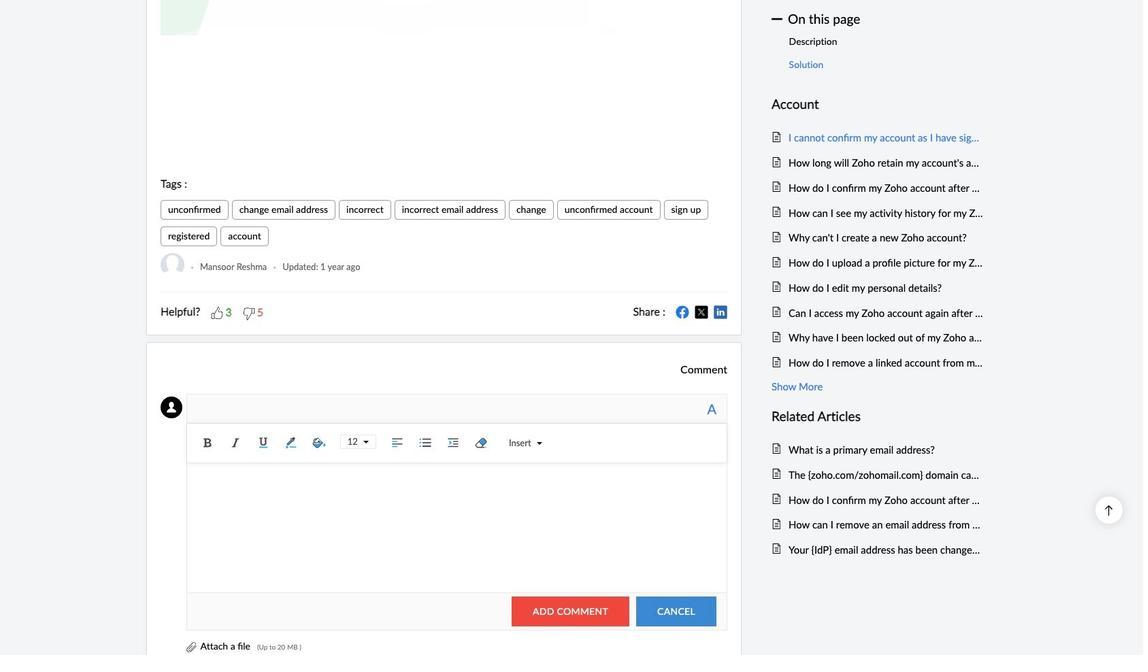 Task type: locate. For each thing, give the bounding box(es) containing it.
italic (ctrl+i) image
[[225, 433, 246, 453]]

font color image
[[281, 433, 301, 453]]

linkedin image
[[714, 306, 728, 319]]

lists image
[[415, 433, 436, 453]]

heading
[[772, 94, 984, 115], [772, 406, 984, 427]]

0 vertical spatial heading
[[772, 94, 984, 115]]

indent image
[[443, 433, 464, 453]]

bold (ctrl+b) image
[[197, 433, 218, 453]]

1 vertical spatial heading
[[772, 406, 984, 427]]



Task type: vqa. For each thing, say whether or not it's contained in the screenshot.
Background color icon
yes



Task type: describe. For each thing, give the bounding box(es) containing it.
clear formatting image
[[471, 433, 491, 453]]

facebook image
[[676, 306, 690, 319]]

2 heading from the top
[[772, 406, 984, 427]]

font size image
[[358, 440, 369, 445]]

twitter image
[[695, 306, 709, 319]]

a gif showing how to edit the email address that is registered incorrectly. image
[[161, 0, 728, 35]]

align image
[[387, 433, 408, 453]]

background color image
[[309, 433, 329, 453]]

1 heading from the top
[[772, 94, 984, 115]]

insert options image
[[531, 441, 542, 446]]

underline (ctrl+u) image
[[253, 433, 274, 453]]



